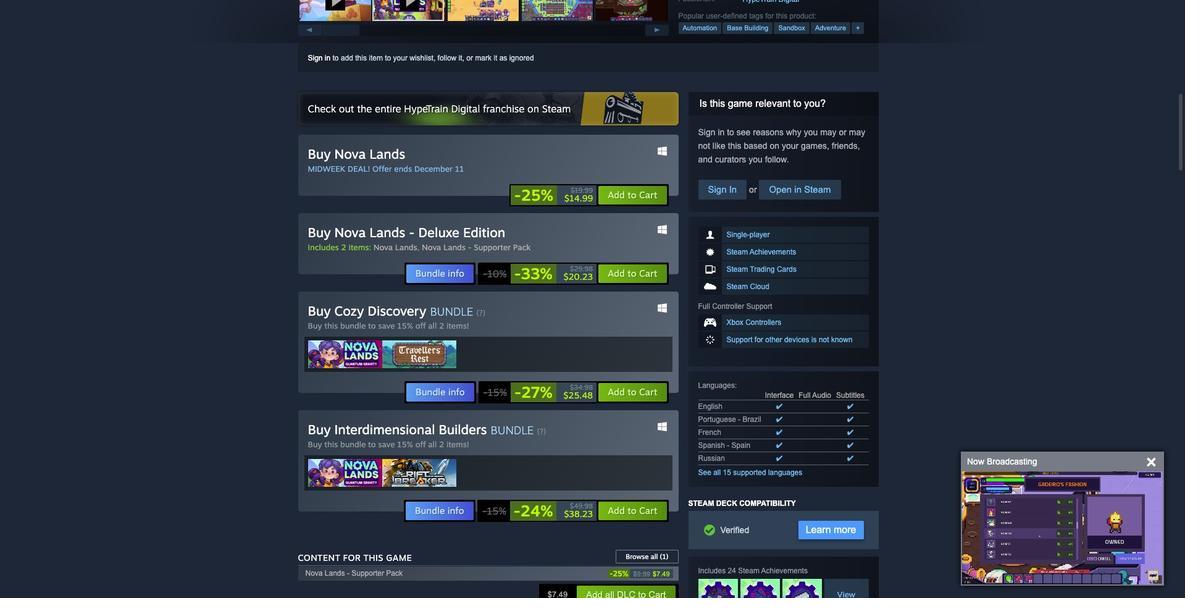 Task type: locate. For each thing, give the bounding box(es) containing it.
1 horizontal spatial bundle
[[491, 423, 534, 437]]

1 save from the top
[[378, 321, 395, 331]]

curators
[[715, 154, 747, 164]]

1 vertical spatial bundle
[[491, 423, 534, 437]]

industrial progress image
[[783, 579, 822, 598]]

this up curators
[[728, 141, 742, 151]]

1 vertical spatial bundle
[[416, 386, 446, 398]]

all down buy interdimensional builders bundle (?) at left bottom
[[428, 439, 437, 449]]

0 horizontal spatial (?)
[[477, 308, 486, 318]]

2 vertical spatial bundle info
[[415, 505, 464, 517]]

1 vertical spatial bundle info
[[416, 386, 465, 398]]

0 vertical spatial pack
[[513, 242, 531, 252]]

0 horizontal spatial supporter
[[352, 569, 384, 578]]

steam inside steam achievements link
[[727, 248, 748, 256]]

steam up full controller support
[[727, 282, 748, 291]]

-33%
[[515, 264, 553, 283]]

sign up "like"
[[699, 127, 716, 137]]

2 bundle from the top
[[340, 439, 366, 449]]

based
[[744, 141, 768, 151]]

0 vertical spatial 25%
[[521, 185, 554, 205]]

this
[[776, 12, 788, 20], [355, 54, 367, 62], [710, 98, 726, 109], [728, 141, 742, 151], [325, 321, 338, 331], [325, 439, 338, 449]]

steam left deck
[[689, 499, 715, 508]]

may
[[821, 127, 837, 137], [850, 127, 866, 137]]

add to cart right the $34.98
[[608, 386, 658, 398]]

bundle down -27%
[[491, 423, 534, 437]]

$9.99
[[634, 570, 651, 577]]

0 vertical spatial -15%
[[484, 386, 507, 399]]

1 vertical spatial (?)
[[537, 427, 546, 436]]

to left add
[[333, 54, 339, 62]]

bundle inside buy cozy discovery bundle (?)
[[430, 305, 473, 318]]

1 vertical spatial 2
[[439, 321, 444, 331]]

in inside sign in to see reasons why you may or may not like this based on your games, friends, and curators you follow.
[[718, 127, 725, 137]]

add for -27%
[[608, 386, 625, 398]]

sign for sign in
[[708, 184, 727, 195]]

bundle inside buy interdimensional builders bundle (?)
[[491, 423, 534, 437]]

2 for -24%
[[439, 439, 444, 449]]

interface full audio subtitles
[[765, 391, 865, 400]]

bundle info for -33%
[[416, 268, 465, 279]]

achievements down the single-player link at the right
[[750, 248, 797, 256]]

add to cart right $19.99
[[608, 189, 658, 201]]

2 off from the top
[[416, 439, 426, 449]]

2 buy from the top
[[308, 224, 331, 240]]

save for -24%
[[378, 439, 395, 449]]

1 may from the left
[[821, 127, 837, 137]]

0 vertical spatial bundle info link
[[406, 264, 475, 284]]

audio
[[813, 391, 832, 400]]

$49.98
[[570, 502, 593, 510]]

4 cart from the top
[[640, 505, 658, 517]]

2 down buy cozy discovery bundle (?)
[[439, 321, 444, 331]]

lands inside buy nova lands midweek deal! offer ends december 11
[[370, 146, 405, 162]]

full left audio
[[799, 391, 811, 400]]

for
[[766, 12, 774, 20], [755, 336, 764, 344]]

1 horizontal spatial pack
[[513, 242, 531, 252]]

3 add to cart from the top
[[608, 386, 658, 398]]

russian
[[699, 454, 725, 463]]

check out the entire hypetrain digital franchise on steam
[[308, 103, 571, 115]]

nova up deal!
[[335, 146, 366, 162]]

2 down buy interdimensional builders bundle (?) at left bottom
[[439, 439, 444, 449]]

0 horizontal spatial not
[[699, 141, 711, 151]]

bundle down interdimensional
[[340, 439, 366, 449]]

nova down 'content'
[[306, 569, 323, 578]]

nova lands - supporter pack
[[306, 569, 403, 578]]

1 items! from the top
[[447, 321, 469, 331]]

full left controller
[[699, 302, 711, 311]]

popular user-defined tags for this product:
[[679, 12, 817, 20]]

includes up you look amazing image
[[699, 567, 726, 575]]

or up the friends,
[[839, 127, 847, 137]]

sign left in
[[708, 184, 727, 195]]

1 vertical spatial in
[[718, 127, 725, 137]]

-27%
[[515, 382, 553, 402]]

you up games,
[[804, 127, 818, 137]]

- up builders
[[484, 386, 488, 399]]

to
[[333, 54, 339, 62], [385, 54, 391, 62], [794, 98, 802, 109], [727, 127, 735, 137], [628, 189, 637, 201], [628, 268, 637, 279], [368, 321, 376, 331], [628, 386, 637, 398], [368, 439, 376, 449], [628, 505, 637, 517]]

0 vertical spatial supporter
[[474, 242, 511, 252]]

off for -24%
[[416, 439, 426, 449]]

1 vertical spatial support
[[727, 336, 753, 344]]

supported
[[734, 468, 767, 477]]

add right $19.99
[[608, 189, 625, 201]]

5 buy from the top
[[308, 421, 331, 437]]

1 vertical spatial not
[[819, 336, 830, 344]]

-15% left -27%
[[484, 386, 507, 399]]

2 add from the top
[[608, 268, 625, 279]]

support for other devices is not known
[[727, 336, 853, 344]]

add to cart link right '$29.98'
[[598, 264, 668, 284]]

0 horizontal spatial includes
[[308, 242, 339, 252]]

1 vertical spatial full
[[799, 391, 811, 400]]

support inside support for other devices is not known link
[[727, 336, 753, 344]]

cart for -33%
[[640, 268, 658, 279]]

2 vertical spatial info
[[448, 505, 464, 517]]

or right in
[[747, 185, 760, 195]]

0 vertical spatial bundle
[[340, 321, 366, 331]]

buy
[[308, 146, 331, 162], [308, 224, 331, 240], [308, 303, 331, 319], [308, 321, 322, 331], [308, 421, 331, 437], [308, 439, 322, 449]]

0 horizontal spatial or
[[467, 54, 473, 62]]

pack up -33% at left top
[[513, 242, 531, 252]]

2 vertical spatial bundle
[[415, 505, 445, 517]]

add to cart right '$29.98'
[[608, 268, 658, 279]]

your down why
[[782, 141, 799, 151]]

1 horizontal spatial may
[[850, 127, 866, 137]]

-15% for -27%
[[484, 386, 507, 399]]

nova inside buy nova lands midweek deal! offer ends december 11
[[335, 146, 366, 162]]

in right 'open'
[[795, 184, 802, 195]]

(?) inside buy cozy discovery bundle (?)
[[477, 308, 486, 318]]

not
[[699, 141, 711, 151], [819, 336, 830, 344]]

add to cart link
[[598, 185, 668, 205], [598, 264, 668, 284], [598, 382, 668, 402], [598, 501, 668, 521]]

follow.
[[765, 154, 789, 164]]

3 add from the top
[[608, 386, 625, 398]]

bundle down cozy
[[340, 321, 366, 331]]

add for -33%
[[608, 268, 625, 279]]

see all 15 supported languages link
[[699, 468, 803, 477]]

steam inside steam cloud link
[[727, 282, 748, 291]]

steam
[[542, 103, 571, 115], [805, 184, 831, 195], [727, 248, 748, 256], [727, 265, 748, 274], [727, 282, 748, 291], [689, 499, 715, 508], [739, 567, 760, 575]]

0 vertical spatial save
[[378, 321, 395, 331]]

to left 'see'
[[727, 127, 735, 137]]

2 vertical spatial 2
[[439, 439, 444, 449]]

0 vertical spatial info
[[448, 268, 465, 279]]

adventure
[[816, 24, 847, 32]]

now broadcasting
[[968, 457, 1038, 467]]

2 horizontal spatial in
[[795, 184, 802, 195]]

6 buy from the top
[[308, 439, 322, 449]]

15% left -24%
[[487, 505, 507, 517]]

0 vertical spatial (?)
[[477, 308, 486, 318]]

0 vertical spatial bundle info
[[416, 268, 465, 279]]

game
[[728, 98, 753, 109]]

xbox controllers link
[[699, 315, 869, 331]]

1 horizontal spatial 25%
[[613, 569, 629, 578]]

-25%
[[515, 185, 554, 205]]

wishlist,
[[410, 54, 436, 62]]

bundle
[[340, 321, 366, 331], [340, 439, 366, 449]]

0 vertical spatial or
[[467, 54, 473, 62]]

(?) inside buy interdimensional builders bundle (?)
[[537, 427, 546, 436]]

$20.23
[[564, 271, 593, 282]]

on up the follow.
[[770, 141, 780, 151]]

0 horizontal spatial you
[[749, 154, 763, 164]]

add
[[608, 189, 625, 201], [608, 268, 625, 279], [608, 386, 625, 398], [608, 505, 625, 517]]

1 vertical spatial you
[[749, 154, 763, 164]]

1 vertical spatial save
[[378, 439, 395, 449]]

info for -27%
[[449, 386, 465, 398]]

0 vertical spatial items!
[[447, 321, 469, 331]]

your left the wishlist,
[[393, 54, 408, 62]]

nova up items:
[[335, 224, 366, 240]]

4 add to cart from the top
[[608, 505, 658, 517]]

4 add from the top
[[608, 505, 625, 517]]

steam inside "open in steam" 'link'
[[805, 184, 831, 195]]

2
[[341, 242, 346, 252], [439, 321, 444, 331], [439, 439, 444, 449]]

you
[[804, 127, 818, 137], [749, 154, 763, 164]]

add to cart up browse on the bottom of the page
[[608, 505, 658, 517]]

bundle for -24%
[[491, 423, 534, 437]]

bundle info for -24%
[[415, 505, 464, 517]]

you down based
[[749, 154, 763, 164]]

as
[[500, 54, 508, 62]]

0 horizontal spatial for
[[755, 336, 764, 344]]

items!
[[447, 321, 469, 331], [447, 439, 469, 449]]

- left "$34.98 $25.48"
[[515, 382, 522, 402]]

supporter down this
[[352, 569, 384, 578]]

buy interdimensional builders bundle (?)
[[308, 421, 546, 437]]

includes left items:
[[308, 242, 339, 252]]

open
[[770, 184, 792, 195]]

digital
[[451, 103, 480, 115]]

1 horizontal spatial your
[[782, 141, 799, 151]]

portuguese - brazil
[[699, 415, 762, 424]]

off
[[416, 321, 426, 331], [416, 439, 426, 449]]

or inside sign in to see reasons why you may or may not like this based on your games, friends, and curators you follow.
[[839, 127, 847, 137]]

bundle
[[430, 305, 473, 318], [491, 423, 534, 437]]

1 horizontal spatial supporter
[[474, 242, 511, 252]]

- down nova lands - supporter pack link
[[483, 268, 487, 280]]

- left "$9.99"
[[610, 569, 613, 578]]

bundle for -27%
[[416, 386, 446, 398]]

in for sign in to add this item to your wishlist, follow it, or mark it as ignored
[[325, 54, 331, 62]]

2 add to cart link from the top
[[598, 264, 668, 284]]

3 cart from the top
[[640, 386, 658, 398]]

languages :
[[699, 381, 737, 390]]

buy this bundle to save 15% off all 2 items! down interdimensional
[[308, 439, 469, 449]]

1 vertical spatial items!
[[447, 439, 469, 449]]

1 vertical spatial off
[[416, 439, 426, 449]]

in for open in steam
[[795, 184, 802, 195]]

sign in to add this item to your wishlist, follow it, or mark it as ignored
[[308, 54, 534, 62]]

$7.49
[[653, 570, 670, 577]]

25% left $19.99 $14.99
[[521, 185, 554, 205]]

pack down 'game'
[[386, 569, 403, 578]]

support down xbox
[[727, 336, 753, 344]]

2 vertical spatial bundle info link
[[405, 501, 474, 521]]

brazil
[[743, 415, 762, 424]]

cart for -24%
[[640, 505, 658, 517]]

your
[[393, 54, 408, 62], [782, 141, 799, 151]]

add right $49.98
[[608, 505, 625, 517]]

0 vertical spatial bundle
[[416, 268, 446, 279]]

in inside 'link'
[[795, 184, 802, 195]]

learn
[[806, 525, 831, 535]]

bundle info link for -33%
[[406, 264, 475, 284]]

for left other
[[755, 336, 764, 344]]

0 horizontal spatial in
[[325, 54, 331, 62]]

1 vertical spatial for
[[755, 336, 764, 344]]

1 add to cart link from the top
[[598, 185, 668, 205]]

2 buy this bundle to save 15% off all 2 items! from the top
[[308, 439, 469, 449]]

2 cart from the top
[[640, 268, 658, 279]]

2 add to cart from the top
[[608, 268, 658, 279]]

0 horizontal spatial full
[[699, 302, 711, 311]]

1 vertical spatial on
[[770, 141, 780, 151]]

0 vertical spatial full
[[699, 302, 711, 311]]

25% for -25%
[[521, 185, 554, 205]]

see
[[699, 468, 712, 477]]

1 vertical spatial 25%
[[613, 569, 629, 578]]

0 vertical spatial not
[[699, 141, 711, 151]]

2 left items:
[[341, 242, 346, 252]]

0 vertical spatial for
[[766, 12, 774, 20]]

not inside support for other devices is not known link
[[819, 336, 830, 344]]

2 vertical spatial or
[[747, 185, 760, 195]]

may up games,
[[821, 127, 837, 137]]

-15% left -24%
[[483, 505, 507, 517]]

save down interdimensional
[[378, 439, 395, 449]]

sign inside sign in link
[[708, 184, 727, 195]]

add
[[341, 54, 353, 62]]

steam right franchise
[[542, 103, 571, 115]]

1 off from the top
[[416, 321, 426, 331]]

supporter down edition on the left top
[[474, 242, 511, 252]]

off down buy interdimensional builders bundle (?) at left bottom
[[416, 439, 426, 449]]

1 horizontal spatial (?)
[[537, 427, 546, 436]]

this right is
[[710, 98, 726, 109]]

buy this bundle to save 15% off all 2 items! for -27%
[[308, 321, 469, 331]]

- left the brazil
[[739, 415, 741, 424]]

full controller support
[[699, 302, 773, 311]]

open in steam link
[[760, 180, 841, 200]]

27%
[[522, 382, 553, 402]]

0 vertical spatial sign
[[308, 54, 323, 62]]

not right is
[[819, 336, 830, 344]]

1 buy this bundle to save 15% off all 2 items! from the top
[[308, 321, 469, 331]]

1 bundle from the top
[[340, 321, 366, 331]]

- left $49.98 $38.23
[[514, 501, 521, 520]]

1 horizontal spatial in
[[718, 127, 725, 137]]

to up browse on the bottom of the page
[[628, 505, 637, 517]]

1 vertical spatial sign
[[699, 127, 716, 137]]

languages
[[699, 381, 735, 390]]

sign inside sign in to see reasons why you may or may not like this based on your games, friends, and curators you follow.
[[699, 127, 716, 137]]

1 vertical spatial buy this bundle to save 15% off all 2 items!
[[308, 439, 469, 449]]

to right the 'item'
[[385, 54, 391, 62]]

-15%
[[484, 386, 507, 399], [483, 505, 507, 517]]

sandbox
[[779, 24, 806, 32]]

2 vertical spatial in
[[795, 184, 802, 195]]

this down interdimensional
[[325, 439, 338, 449]]

15%
[[398, 321, 413, 331], [488, 386, 507, 399], [398, 439, 413, 449], [487, 505, 507, 517]]

0 vertical spatial includes
[[308, 242, 339, 252]]

1 horizontal spatial full
[[799, 391, 811, 400]]

0 horizontal spatial bundle
[[430, 305, 473, 318]]

1 vertical spatial your
[[782, 141, 799, 151]]

pack
[[513, 242, 531, 252], [386, 569, 403, 578]]

add right '$29.98'
[[608, 268, 625, 279]]

1 horizontal spatial includes
[[699, 567, 726, 575]]

bundle for -24%
[[340, 439, 366, 449]]

to left you?
[[794, 98, 802, 109]]

0 horizontal spatial may
[[821, 127, 837, 137]]

2 horizontal spatial or
[[839, 127, 847, 137]]

0 vertical spatial off
[[416, 321, 426, 331]]

2 items! from the top
[[447, 439, 469, 449]]

add right the $34.98
[[608, 386, 625, 398]]

building
[[745, 24, 769, 32]]

3 add to cart link from the top
[[598, 382, 668, 402]]

- down for in the left of the page
[[347, 569, 350, 578]]

0 vertical spatial in
[[325, 54, 331, 62]]

1 vertical spatial or
[[839, 127, 847, 137]]

1 vertical spatial pack
[[386, 569, 403, 578]]

4 add to cart link from the top
[[598, 501, 668, 521]]

steam trading cards
[[727, 265, 797, 274]]

in up "like"
[[718, 127, 725, 137]]

1 vertical spatial -15%
[[483, 505, 507, 517]]

0 vertical spatial your
[[393, 54, 408, 62]]

1 vertical spatial info
[[449, 386, 465, 398]]

sign in link
[[308, 54, 331, 62]]

on right franchise
[[528, 103, 539, 115]]

0 vertical spatial bundle
[[430, 305, 473, 318]]

learn more
[[806, 525, 857, 535]]

0 vertical spatial buy this bundle to save 15% off all 2 items!
[[308, 321, 469, 331]]

all down buy cozy discovery bundle (?)
[[428, 321, 437, 331]]

(?) down 27%
[[537, 427, 546, 436]]

add to cart link right the $34.98
[[598, 382, 668, 402]]

0 vertical spatial on
[[528, 103, 539, 115]]

deck
[[717, 499, 738, 508]]

off down discovery
[[416, 321, 426, 331]]

steam right 'open'
[[805, 184, 831, 195]]

0 vertical spatial you
[[804, 127, 818, 137]]

follow
[[438, 54, 457, 62]]

2 vertical spatial sign
[[708, 184, 727, 195]]

1 horizontal spatial not
[[819, 336, 830, 344]]

-
[[515, 185, 521, 205], [409, 224, 415, 240], [468, 242, 472, 252], [515, 264, 521, 283], [483, 268, 487, 280], [515, 382, 522, 402], [484, 386, 488, 399], [739, 415, 741, 424], [727, 441, 730, 450], [514, 501, 521, 520], [483, 505, 487, 517], [347, 569, 350, 578], [610, 569, 613, 578]]

in left add
[[325, 54, 331, 62]]

includes
[[308, 242, 339, 252], [699, 567, 726, 575]]

1 horizontal spatial on
[[770, 141, 780, 151]]

for right "tags" at right
[[766, 12, 774, 20]]

to down interdimensional
[[368, 439, 376, 449]]

0 horizontal spatial 25%
[[521, 185, 554, 205]]

it,
[[459, 54, 465, 62]]

all
[[428, 321, 437, 331], [428, 439, 437, 449], [714, 468, 721, 477], [651, 552, 658, 561]]

games,
[[801, 141, 830, 151]]

1 vertical spatial bundle info link
[[406, 382, 475, 402]]

1 horizontal spatial or
[[747, 185, 760, 195]]

0 horizontal spatial pack
[[386, 569, 403, 578]]

(?)
[[477, 308, 486, 318], [537, 427, 546, 436]]

support up controllers
[[747, 302, 773, 311]]

this inside sign in to see reasons why you may or may not like this based on your games, friends, and curators you follow.
[[728, 141, 742, 151]]

(?) down -10%
[[477, 308, 486, 318]]

bundle info link for -27%
[[406, 382, 475, 402]]

-15% for -24%
[[483, 505, 507, 517]]

1 buy from the top
[[308, 146, 331, 162]]

nova right ,
[[422, 242, 441, 252]]

1 vertical spatial bundle
[[340, 439, 366, 449]]

not up the and
[[699, 141, 711, 151]]

broadcasting
[[987, 457, 1038, 467]]

0 vertical spatial 2
[[341, 242, 346, 252]]

content for this game
[[298, 552, 412, 563]]

buy this bundle to save 15% off all 2 items! down buy cozy discovery bundle (?)
[[308, 321, 469, 331]]

2 save from the top
[[378, 439, 395, 449]]

adventure link
[[811, 22, 851, 34]]



Task type: vqa. For each thing, say whether or not it's contained in the screenshot.
By related to Narrow by Deck Compatibility
no



Task type: describe. For each thing, give the bounding box(es) containing it.
- left spain
[[727, 441, 730, 450]]

the second beast: drameleon image
[[741, 579, 780, 598]]

defined
[[723, 12, 748, 20]]

steam inside "check out the entire hypetrain digital franchise on steam" link
[[542, 103, 571, 115]]

this up sandbox
[[776, 12, 788, 20]]

on inside sign in to see reasons why you may or may not like this based on your games, friends, and curators you follow.
[[770, 141, 780, 151]]

trading
[[750, 265, 775, 274]]

automation link
[[679, 22, 722, 34]]

builders
[[439, 421, 487, 437]]

to right $19.99
[[628, 189, 637, 201]]

sign in link
[[699, 180, 747, 200]]

1 horizontal spatial for
[[766, 12, 774, 20]]

portuguese
[[699, 415, 736, 424]]

open in steam
[[770, 184, 831, 195]]

buy this bundle to save 15% off all 2 items! for -24%
[[308, 439, 469, 449]]

buy cozy discovery bundle (?)
[[308, 303, 486, 319]]

add to cart link for -27%
[[598, 382, 668, 402]]

cart for -27%
[[640, 386, 658, 398]]

languages
[[769, 468, 803, 477]]

buy inside buy nova lands midweek deal! offer ends december 11
[[308, 146, 331, 162]]

lands right items:
[[395, 242, 418, 252]]

all left (1)
[[651, 552, 658, 561]]

to inside sign in to see reasons why you may or may not like this based on your games, friends, and curators you follow.
[[727, 127, 735, 137]]

base
[[727, 24, 743, 32]]

browse
[[626, 552, 649, 561]]

-25% $9.99 $7.49
[[610, 569, 670, 578]]

15
[[723, 468, 732, 477]]

is
[[700, 98, 707, 109]]

deal!
[[348, 164, 370, 174]]

items! for -27%
[[447, 321, 469, 331]]

game
[[386, 552, 412, 563]]

discovery
[[368, 303, 427, 319]]

spanish - spain
[[699, 441, 751, 450]]

add to cart for 33%
[[608, 268, 658, 279]]

buy inside buy nova lands - deluxe edition includes 2 items: nova lands , nova lands - supporter pack
[[308, 224, 331, 240]]

you?
[[805, 98, 826, 109]]

check
[[308, 103, 336, 115]]

ends
[[394, 164, 412, 174]]

the
[[357, 103, 372, 115]]

includes 24 steam achievements
[[699, 567, 808, 575]]

item
[[369, 54, 383, 62]]

0 vertical spatial support
[[747, 302, 773, 311]]

your inside sign in to see reasons why you may or may not like this based on your games, friends, and curators you follow.
[[782, 141, 799, 151]]

11
[[455, 164, 464, 174]]

buy nova lands midweek deal! offer ends december 11
[[308, 146, 464, 174]]

$29.98 $20.23
[[564, 264, 593, 282]]

supporter inside buy nova lands - deluxe edition includes 2 items: nova lands , nova lands - supporter pack
[[474, 242, 511, 252]]

subtitles
[[837, 391, 865, 400]]

1 add to cart from the top
[[608, 189, 658, 201]]

sign for sign in to add this item to your wishlist, follow it, or mark it as ignored
[[308, 54, 323, 62]]

:
[[735, 381, 737, 390]]

info for -33%
[[448, 268, 465, 279]]

is this game relevant to you?
[[700, 98, 826, 109]]

+
[[856, 24, 860, 32]]

(?) for -24%
[[537, 427, 546, 436]]

now broadcasting link
[[968, 455, 1038, 468]]

bundle for -33%
[[416, 268, 446, 279]]

single-
[[727, 230, 750, 239]]

4 buy from the top
[[308, 321, 322, 331]]

bundle for -27%
[[340, 321, 366, 331]]

1 vertical spatial includes
[[699, 567, 726, 575]]

in for sign in to see reasons why you may or may not like this based on your games, friends, and curators you follow.
[[718, 127, 725, 137]]

midweek
[[308, 164, 346, 174]]

edition
[[463, 224, 506, 240]]

- left -24%
[[483, 505, 487, 517]]

0 horizontal spatial your
[[393, 54, 408, 62]]

verified
[[721, 525, 750, 535]]

steam inside steam trading cards link
[[727, 265, 748, 274]]

lands down 'content'
[[325, 569, 345, 578]]

cards
[[777, 265, 797, 274]]

hypetrain
[[404, 103, 448, 115]]

2 inside buy nova lands - deluxe edition includes 2 items: nova lands , nova lands - supporter pack
[[341, 242, 346, 252]]

more
[[834, 525, 857, 535]]

24%
[[521, 501, 553, 520]]

$14.99
[[565, 193, 593, 203]]

- up nova lands link
[[409, 224, 415, 240]]

in
[[730, 184, 737, 195]]

0 vertical spatial achievements
[[750, 248, 797, 256]]

base building link
[[723, 22, 773, 34]]

sandbox link
[[775, 22, 810, 34]]

to right '$29.98'
[[628, 268, 637, 279]]

bundle info for -27%
[[416, 386, 465, 398]]

$49.98 $38.23
[[564, 502, 593, 519]]

-10%
[[483, 268, 507, 280]]

1 cart from the top
[[640, 189, 658, 201]]

off for -27%
[[416, 321, 426, 331]]

this down cozy
[[325, 321, 338, 331]]

steam cloud
[[727, 282, 770, 291]]

add to cart for 27%
[[608, 386, 658, 398]]

controller
[[713, 302, 745, 311]]

(?) for -27%
[[477, 308, 486, 318]]

add to cart for 24%
[[608, 505, 658, 517]]

add to cart link for -33%
[[598, 264, 668, 284]]

xbox
[[727, 318, 744, 327]]

this
[[364, 552, 384, 563]]

15% down discovery
[[398, 321, 413, 331]]

reasons
[[753, 127, 784, 137]]

deluxe
[[419, 224, 460, 240]]

sign for sign in to see reasons why you may or may not like this based on your games, friends, and curators you follow.
[[699, 127, 716, 137]]

spanish
[[699, 441, 725, 450]]

- right 10%
[[515, 264, 521, 283]]

15% left -27%
[[488, 386, 507, 399]]

browse all (1)
[[626, 552, 669, 561]]

$38.23
[[564, 509, 593, 519]]

$34.98 $25.48
[[564, 383, 593, 400]]

items:
[[349, 242, 371, 252]]

info for -24%
[[448, 505, 464, 517]]

cozy
[[335, 303, 364, 319]]

2 may from the left
[[850, 127, 866, 137]]

sign in
[[708, 184, 737, 195]]

now
[[968, 457, 985, 467]]

pack inside buy nova lands - deluxe edition includes 2 items: nova lands , nova lands - supporter pack
[[513, 242, 531, 252]]

bundle for -27%
[[430, 305, 473, 318]]

this right add
[[355, 54, 367, 62]]

25% for -25% $9.99 $7.49
[[613, 569, 629, 578]]

french
[[699, 428, 722, 437]]

not inside sign in to see reasons why you may or may not like this based on your games, friends, and curators you follow.
[[699, 141, 711, 151]]

$34.98
[[570, 383, 593, 392]]

like
[[713, 141, 726, 151]]

interdimensional
[[335, 421, 435, 437]]

add for -24%
[[608, 505, 625, 517]]

0 horizontal spatial on
[[528, 103, 539, 115]]

1 add from the top
[[608, 189, 625, 201]]

add to cart link for -24%
[[598, 501, 668, 521]]

steam right 24
[[739, 567, 760, 575]]

see
[[737, 127, 751, 137]]

lands up nova lands link
[[370, 224, 405, 240]]

steam achievements link
[[699, 244, 869, 260]]

(1)
[[660, 552, 669, 561]]

3 buy from the top
[[308, 303, 331, 319]]

you look amazing image
[[699, 579, 738, 598]]

1 vertical spatial achievements
[[762, 567, 808, 575]]

single-player link
[[699, 227, 869, 243]]

check out the entire hypetrain digital franchise on steam link
[[298, 92, 679, 125]]

items! for -24%
[[447, 439, 469, 449]]

franchise
[[483, 103, 525, 115]]

- down edition on the left top
[[468, 242, 472, 252]]

$19.99 $14.99
[[565, 186, 593, 203]]

to down buy cozy discovery bundle (?)
[[368, 321, 376, 331]]

$25.48
[[564, 390, 593, 400]]

includes inside buy nova lands - deluxe edition includes 2 items: nova lands , nova lands - supporter pack
[[308, 242, 339, 252]]

- left $19.99 $14.99
[[515, 185, 521, 205]]

15% down interdimensional
[[398, 439, 413, 449]]

to right the $34.98
[[628, 386, 637, 398]]

nova right items:
[[374, 242, 393, 252]]

1 vertical spatial supporter
[[352, 569, 384, 578]]

controllers
[[746, 318, 782, 327]]

bundle info link for -24%
[[405, 501, 474, 521]]

and
[[699, 154, 713, 164]]

all left the 15
[[714, 468, 721, 477]]

2 for -27%
[[439, 321, 444, 331]]

for
[[343, 552, 361, 563]]

1 horizontal spatial you
[[804, 127, 818, 137]]

offer
[[373, 164, 392, 174]]

bundle for -24%
[[415, 505, 445, 517]]

-24%
[[514, 501, 553, 520]]

lands down deluxe
[[444, 242, 466, 252]]

save for -27%
[[378, 321, 395, 331]]

base building
[[727, 24, 769, 32]]

friends,
[[832, 141, 861, 151]]

content
[[298, 552, 341, 563]]

it
[[494, 54, 498, 62]]

buy nova lands - deluxe edition includes 2 items: nova lands , nova lands - supporter pack
[[308, 224, 531, 252]]



